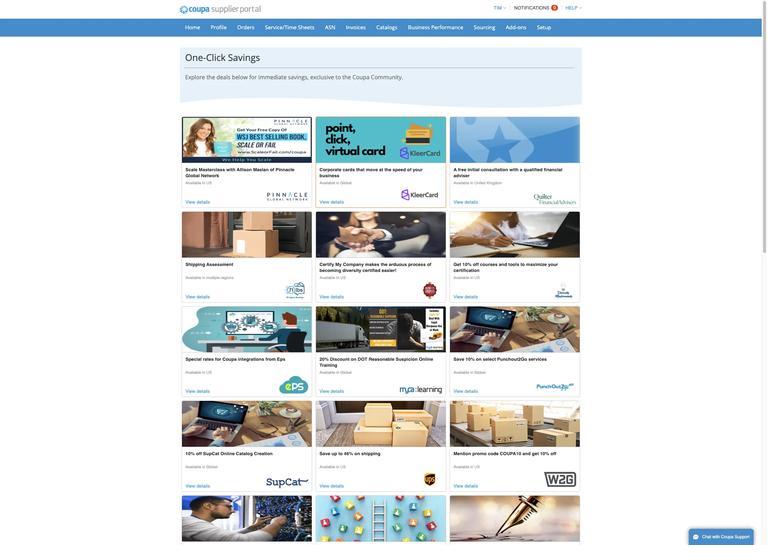 Task type: vqa. For each thing, say whether or not it's contained in the screenshot.


Task type: describe. For each thing, give the bounding box(es) containing it.
help
[[566, 5, 578, 11]]

in inside the 20% discount on dot reasonable suspicion online training available in global
[[336, 371, 339, 375]]

chat with coupa support
[[703, 535, 750, 540]]

certify
[[320, 262, 334, 267]]

training
[[320, 363, 338, 368]]

talentburst image
[[316, 496, 446, 542]]

1 vertical spatial ups image
[[422, 471, 438, 489]]

global down 'select'
[[475, 371, 486, 375]]

business
[[320, 173, 340, 179]]

in down rates
[[202, 371, 205, 375]]

makes
[[365, 262, 380, 267]]

1 vertical spatial pinnacle global network image
[[266, 192, 308, 205]]

on for dot
[[351, 357, 357, 362]]

10% left 'select'
[[466, 357, 475, 362]]

explore
[[185, 73, 205, 81]]

1 vertical spatial myca learning image
[[400, 387, 443, 394]]

0 vertical spatial ware2go image
[[450, 402, 580, 448]]

view details button for shipping assessment
[[186, 293, 210, 301]]

in down up
[[336, 466, 339, 470]]

with inside scale masterclass with allison maslan of pinnacle global network available in us
[[226, 167, 236, 173]]

a
[[454, 167, 457, 173]]

of for corporate cards that move at the speed of your business
[[407, 167, 412, 173]]

0 vertical spatial punchout2go image
[[450, 307, 580, 353]]

view details button for certify my company makes the arduous process of becoming diversity certified easier!
[[320, 293, 344, 301]]

special
[[186, 357, 202, 362]]

0 horizontal spatial coupa
[[223, 357, 237, 362]]

0 vertical spatial myca learning image
[[316, 307, 446, 353]]

suspicion
[[396, 357, 418, 362]]

in down supcat
[[202, 466, 205, 470]]

exclusive
[[310, 73, 334, 81]]

coupa supplier portal image
[[175, 1, 266, 19]]

details for get 10% off courses and tools to maximize your certification
[[465, 294, 478, 300]]

us down 'promo'
[[475, 466, 480, 470]]

0 vertical spatial eps image
[[182, 307, 312, 353]]

20% discount on dot reasonable suspicion online training available in global
[[320, 357, 433, 375]]

easier!
[[382, 268, 397, 273]]

online inside the 20% discount on dot reasonable suspicion online training available in global
[[419, 357, 433, 362]]

scale
[[186, 167, 198, 173]]

the inside "corporate cards that move at the speed of your business available in global"
[[385, 167, 392, 173]]

details for certify my company makes the arduous process of becoming diversity certified easier!
[[331, 294, 344, 300]]

0 vertical spatial diversity masterminds image
[[450, 212, 580, 258]]

view details button for save up to 46% on shipping
[[320, 483, 344, 490]]

invoices link
[[342, 22, 371, 32]]

discount
[[330, 357, 350, 362]]

details for mention promo code coupa10 and get 10% off
[[465, 484, 478, 489]]

in down save 10% on select punchout2go services
[[471, 371, 474, 375]]

supcat
[[203, 452, 219, 457]]

1 vertical spatial certify my company image
[[423, 282, 438, 299]]

business
[[408, 24, 430, 31]]

in inside a free initial consultation with a qualified financial adviser available in united kingdom
[[471, 181, 474, 186]]

10% right "get"
[[540, 452, 550, 457]]

network
[[201, 173, 219, 179]]

view for certify my company makes the arduous process of becoming diversity certified easier!
[[320, 294, 330, 300]]

details for save up to 46% on shipping
[[331, 484, 344, 489]]

0 horizontal spatial off
[[196, 452, 202, 457]]

get
[[454, 262, 461, 267]]

services
[[529, 357, 547, 362]]

courses
[[480, 262, 498, 267]]

a
[[520, 167, 523, 173]]

details for scale masterclass with allison maslan of pinnacle global network
[[197, 200, 210, 205]]

navigation containing notifications 0
[[491, 1, 582, 15]]

0 vertical spatial certify my company image
[[316, 212, 446, 258]]

pinnacle
[[276, 167, 295, 173]]

allison
[[237, 167, 252, 173]]

view details button for 10% off supcat online catalog creation
[[186, 483, 210, 490]]

on for select
[[476, 357, 482, 362]]

global inside "corporate cards that move at the speed of your business available in global"
[[341, 181, 352, 186]]

asn
[[325, 24, 336, 31]]

mention
[[454, 452, 471, 457]]

company
[[343, 262, 364, 267]]

get
[[532, 452, 539, 457]]

add-ons
[[506, 24, 527, 31]]

0 vertical spatial quilter financial advisers image
[[450, 117, 580, 163]]

cards
[[343, 167, 355, 173]]

tim link
[[491, 5, 506, 11]]

multiple
[[206, 276, 220, 280]]

hellosign image
[[450, 496, 580, 542]]

below
[[232, 73, 248, 81]]

catalog
[[236, 452, 253, 457]]

one-
[[185, 51, 206, 64]]

0
[[554, 5, 556, 10]]

with inside button
[[713, 535, 720, 540]]

1 vertical spatial diversity masterminds image
[[555, 282, 573, 299]]

get 10% off courses and tools to maximize your certification available in us
[[454, 262, 558, 280]]

view details button for scale masterclass with allison maslan of pinnacle global network
[[186, 199, 210, 206]]

add-
[[506, 24, 518, 31]]

service/time sheets link
[[261, 22, 319, 32]]

home link
[[181, 22, 205, 32]]

available inside certify my company makes the arduous process of becoming diversity certified easier! available in us
[[320, 276, 335, 280]]

adviser
[[454, 173, 470, 179]]

help link
[[563, 5, 582, 11]]

us inside get 10% off courses and tools to maximize your certification available in us
[[475, 276, 480, 280]]

of inside scale masterclass with allison maslan of pinnacle global network available in us
[[270, 167, 274, 173]]

view details for special rates for coupa integrations from eps
[[186, 389, 210, 395]]

business performance
[[408, 24, 464, 31]]

mention promo code coupa10 and get 10% off
[[454, 452, 557, 457]]

2 horizontal spatial off
[[551, 452, 557, 457]]

code
[[488, 452, 499, 457]]

free
[[458, 167, 467, 173]]

that
[[356, 167, 365, 173]]

setup
[[537, 24, 552, 31]]

support
[[735, 535, 750, 540]]

10% inside get 10% off courses and tools to maximize your certification available in us
[[463, 262, 472, 267]]

save up to 46% on shipping
[[320, 452, 381, 457]]

orders link
[[233, 22, 259, 32]]

dot
[[358, 357, 368, 362]]

qualified
[[524, 167, 543, 173]]

coupa inside button
[[721, 535, 734, 540]]

deals
[[217, 73, 231, 81]]

us down rates
[[206, 371, 212, 375]]

community.
[[371, 73, 403, 81]]

promo
[[473, 452, 487, 457]]

invoices
[[346, 24, 366, 31]]

united
[[475, 181, 486, 186]]

view details button for save 10% on select punchout2go services
[[454, 388, 478, 396]]

sourcing link
[[470, 22, 500, 32]]

view details for mention promo code coupa10 and get 10% off
[[454, 484, 478, 489]]

certified
[[363, 268, 381, 273]]

special rates for coupa integrations from eps
[[186, 357, 286, 362]]

46%
[[344, 452, 353, 457]]

kingdom
[[487, 181, 502, 186]]

view for scale masterclass with allison maslan of pinnacle global network
[[186, 200, 195, 205]]

available inside get 10% off courses and tools to maximize your certification available in us
[[454, 276, 469, 280]]

arduous
[[389, 262, 407, 267]]

my
[[336, 262, 342, 267]]

0 vertical spatial supcat services image
[[182, 402, 312, 448]]

from
[[266, 357, 276, 362]]

of for certify my company makes the arduous process of becoming diversity certified easier!
[[427, 262, 432, 267]]

scale masterclass with allison maslan of pinnacle global network available in us
[[186, 167, 295, 186]]

save 10% on select punchout2go services
[[454, 357, 547, 362]]

available in us for save
[[320, 466, 346, 470]]

in inside scale masterclass with allison maslan of pinnacle global network available in us
[[202, 181, 205, 186]]

view details button for get 10% off courses and tools to maximize your certification
[[454, 293, 478, 301]]

creation
[[254, 452, 273, 457]]

move
[[366, 167, 378, 173]]

explore the deals below for immediate savings, exclusive to the coupa community.
[[185, 73, 403, 81]]

the right exclusive
[[343, 73, 351, 81]]

details for shipping assessment
[[197, 294, 210, 300]]



Task type: locate. For each thing, give the bounding box(es) containing it.
punchout2go
[[497, 357, 527, 362]]

on right 46%
[[355, 452, 360, 457]]

available in us down special
[[186, 371, 212, 375]]

of right maslan
[[270, 167, 274, 173]]

10% off supcat online catalog creation
[[186, 452, 273, 457]]

0 horizontal spatial save
[[320, 452, 330, 457]]

to inside get 10% off courses and tools to maximize your certification available in us
[[521, 262, 525, 267]]

tools
[[509, 262, 520, 267]]

view details for save up to 46% on shipping
[[320, 484, 344, 489]]

2 horizontal spatial of
[[427, 262, 432, 267]]

1 horizontal spatial of
[[407, 167, 412, 173]]

view details for save 10% on select punchout2go services
[[454, 389, 478, 395]]

one-click savings
[[185, 51, 260, 64]]

available in global for 10%
[[454, 371, 486, 375]]

pinnacle global network image
[[182, 117, 312, 163], [266, 192, 308, 205]]

available in multiple regions
[[186, 276, 234, 280]]

at
[[379, 167, 383, 173]]

available in us
[[186, 371, 212, 375], [320, 466, 346, 470], [454, 466, 480, 470]]

with
[[226, 167, 236, 173], [510, 167, 519, 173], [713, 535, 720, 540]]

your
[[413, 167, 423, 173], [548, 262, 558, 267]]

10% up certification
[[463, 262, 472, 267]]

eps image
[[182, 307, 312, 353], [280, 377, 308, 394]]

view for save 10% on select punchout2go services
[[454, 389, 464, 395]]

available in global for off
[[186, 466, 218, 470]]

us inside certify my company makes the arduous process of becoming diversity certified easier! available in us
[[341, 276, 346, 280]]

to right tools
[[521, 262, 525, 267]]

notifications
[[515, 5, 550, 11]]

1 horizontal spatial off
[[473, 262, 479, 267]]

with inside a free initial consultation with a qualified financial adviser available in united kingdom
[[510, 167, 519, 173]]

shipping
[[362, 452, 381, 457]]

1 vertical spatial for
[[215, 357, 221, 362]]

1 horizontal spatial available in us
[[320, 466, 346, 470]]

ons
[[518, 24, 527, 31]]

1 vertical spatial save
[[320, 452, 330, 457]]

eps image down eps
[[280, 377, 308, 394]]

of
[[270, 167, 274, 173], [407, 167, 412, 173], [427, 262, 432, 267]]

1 horizontal spatial save
[[454, 357, 465, 362]]

pinnacle global network image down pinnacle
[[266, 192, 308, 205]]

to right exclusive
[[336, 73, 341, 81]]

sourcing
[[474, 24, 496, 31]]

ups image
[[316, 402, 446, 448], [422, 471, 438, 489]]

savings,
[[288, 73, 309, 81]]

off
[[473, 262, 479, 267], [196, 452, 202, 457], [551, 452, 557, 457]]

service/time
[[265, 24, 297, 31]]

view details button
[[186, 199, 210, 206], [320, 199, 344, 206], [454, 199, 478, 206], [186, 293, 210, 301], [320, 293, 344, 301], [454, 293, 478, 301], [186, 388, 210, 396], [320, 388, 344, 396], [454, 388, 478, 396], [186, 483, 210, 490], [320, 483, 344, 490], [454, 483, 478, 490]]

your for corporate cards that move at the speed of your business
[[413, 167, 423, 173]]

in down network
[[202, 181, 205, 186]]

in down certification
[[471, 276, 474, 280]]

shipping assessment
[[186, 262, 233, 267]]

orders
[[237, 24, 255, 31]]

performance
[[431, 24, 464, 31]]

and left "get"
[[523, 452, 531, 457]]

add-ons link
[[502, 22, 531, 32]]

1 horizontal spatial coupa
[[353, 73, 370, 81]]

on left 'select'
[[476, 357, 482, 362]]

tim
[[494, 5, 502, 11]]

10%
[[463, 262, 472, 267], [466, 357, 475, 362], [186, 452, 195, 457], [540, 452, 550, 457]]

your inside get 10% off courses and tools to maximize your certification available in us
[[548, 262, 558, 267]]

ware2go image
[[450, 402, 580, 448], [545, 471, 577, 489]]

certify my company image
[[316, 212, 446, 258], [423, 282, 438, 299]]

in down 'promo'
[[471, 466, 474, 470]]

quilter financial advisers image
[[450, 117, 580, 163], [534, 194, 577, 205]]

details for 10% off supcat online catalog creation
[[197, 484, 210, 489]]

chat
[[703, 535, 712, 540]]

asn link
[[321, 22, 340, 32]]

0 horizontal spatial online
[[221, 452, 235, 457]]

view details for scale masterclass with allison maslan of pinnacle global network
[[186, 200, 210, 205]]

in inside "corporate cards that move at the speed of your business available in global"
[[336, 181, 339, 186]]

with right chat
[[713, 535, 720, 540]]

the left the deals
[[207, 73, 215, 81]]

chat with coupa support button
[[689, 530, 754, 546]]

details for special rates for coupa integrations from eps
[[197, 389, 210, 395]]

2 horizontal spatial available in us
[[454, 466, 480, 470]]

off inside get 10% off courses and tools to maximize your certification available in us
[[473, 262, 479, 267]]

rates
[[203, 357, 214, 362]]

kleercard image
[[316, 117, 446, 163], [400, 189, 443, 205]]

71lbs image
[[182, 212, 312, 258], [282, 282, 308, 299]]

with left a
[[510, 167, 519, 173]]

your inside "corporate cards that move at the speed of your business available in global"
[[413, 167, 423, 173]]

0 vertical spatial ups image
[[316, 402, 446, 448]]

1 vertical spatial punchout2go image
[[534, 382, 577, 394]]

and for get
[[523, 452, 531, 457]]

2 vertical spatial coupa
[[721, 535, 734, 540]]

your right the maximize
[[548, 262, 558, 267]]

2 horizontal spatial coupa
[[721, 535, 734, 540]]

punchout2go image
[[450, 307, 580, 353], [534, 382, 577, 394]]

speed
[[393, 167, 406, 173]]

quilter financial advisers image down financial
[[534, 194, 577, 205]]

setup link
[[533, 22, 556, 32]]

pinnacle global network image up allison
[[182, 117, 312, 163]]

available inside "corporate cards that move at the speed of your business available in global"
[[320, 181, 335, 186]]

savings
[[228, 51, 260, 64]]

1 vertical spatial supcat services image
[[266, 479, 308, 489]]

corporate
[[320, 167, 342, 173]]

view details for get 10% off courses and tools to maximize your certification
[[454, 294, 478, 300]]

global inside the 20% discount on dot reasonable suspicion online training available in global
[[341, 371, 352, 375]]

of inside "corporate cards that move at the speed of your business available in global"
[[407, 167, 412, 173]]

online right supcat
[[221, 452, 235, 457]]

view for 10% off supcat online catalog creation
[[186, 484, 195, 489]]

1 vertical spatial and
[[523, 452, 531, 457]]

coupa right rates
[[223, 357, 237, 362]]

and
[[499, 262, 507, 267], [523, 452, 531, 457]]

available in us for special
[[186, 371, 212, 375]]

0 horizontal spatial with
[[226, 167, 236, 173]]

integrations
[[238, 357, 264, 362]]

diversity
[[343, 268, 362, 273]]

view details for shipping assessment
[[186, 294, 210, 300]]

1 vertical spatial online
[[221, 452, 235, 457]]

for right the below
[[249, 73, 257, 81]]

in left multiple
[[202, 276, 205, 280]]

in down "business"
[[336, 181, 339, 186]]

us
[[206, 181, 212, 186], [341, 276, 346, 280], [475, 276, 480, 280], [206, 371, 212, 375], [341, 466, 346, 470], [475, 466, 480, 470]]

off up certification
[[473, 262, 479, 267]]

off right "get"
[[551, 452, 557, 457]]

1 vertical spatial quilter financial advisers image
[[534, 194, 577, 205]]

0 vertical spatial for
[[249, 73, 257, 81]]

the
[[207, 73, 215, 81], [343, 73, 351, 81], [385, 167, 392, 173], [381, 262, 388, 267]]

available inside a free initial consultation with a qualified financial adviser available in united kingdom
[[454, 181, 469, 186]]

the inside certify my company makes the arduous process of becoming diversity certified easier! available in us
[[381, 262, 388, 267]]

1 horizontal spatial your
[[548, 262, 558, 267]]

available in us for mention
[[454, 466, 480, 470]]

us inside scale masterclass with allison maslan of pinnacle global network available in us
[[206, 181, 212, 186]]

in inside certify my company makes the arduous process of becoming diversity certified easier! available in us
[[336, 276, 339, 280]]

on inside the 20% discount on dot reasonable suspicion online training available in global
[[351, 357, 357, 362]]

1 horizontal spatial online
[[419, 357, 433, 362]]

0 vertical spatial your
[[413, 167, 423, 173]]

global down cards at the top left
[[341, 181, 352, 186]]

diversity masterminds image
[[450, 212, 580, 258], [555, 282, 573, 299]]

becoming
[[320, 268, 341, 273]]

global
[[186, 173, 200, 179], [341, 181, 352, 186], [341, 371, 352, 375], [475, 371, 486, 375], [206, 466, 218, 470]]

view details button for mention promo code coupa10 and get 10% off
[[454, 483, 478, 490]]

available in global down supcat
[[186, 466, 218, 470]]

myca learning image up the reasonable
[[316, 307, 446, 353]]

1 vertical spatial coupa
[[223, 357, 237, 362]]

available inside scale masterclass with allison maslan of pinnacle global network available in us
[[186, 181, 201, 186]]

0 vertical spatial 71lbs image
[[182, 212, 312, 258]]

2 horizontal spatial with
[[713, 535, 720, 540]]

reasonable
[[369, 357, 395, 362]]

0 horizontal spatial for
[[215, 357, 221, 362]]

view for get 10% off courses and tools to maximize your certification
[[454, 294, 464, 300]]

kleercard image up at
[[316, 117, 446, 163]]

details for save 10% on select punchout2go services
[[465, 389, 478, 395]]

myca learning image
[[316, 307, 446, 353], [400, 387, 443, 394]]

myca learning image down suspicion
[[400, 387, 443, 394]]

certification
[[454, 268, 480, 273]]

coupa left community.
[[353, 73, 370, 81]]

on left dot
[[351, 357, 357, 362]]

available in us down mention
[[454, 466, 480, 470]]

certify my company image up makes
[[316, 212, 446, 258]]

profile link
[[206, 22, 231, 32]]

catalogs link
[[372, 22, 402, 32]]

global down scale
[[186, 173, 200, 179]]

of inside certify my company makes the arduous process of becoming diversity certified easier! available in us
[[427, 262, 432, 267]]

navigation
[[491, 1, 582, 15]]

save for save up to 46% on shipping
[[320, 452, 330, 457]]

of right process
[[427, 262, 432, 267]]

coupa left support
[[721, 535, 734, 540]]

coupa
[[353, 73, 370, 81], [223, 357, 237, 362], [721, 535, 734, 540]]

us down certification
[[475, 276, 480, 280]]

worldwide services image
[[182, 496, 312, 542]]

global down supcat
[[206, 466, 218, 470]]

available in us down up
[[320, 466, 346, 470]]

0 vertical spatial available in global
[[454, 371, 486, 375]]

0 horizontal spatial of
[[270, 167, 274, 173]]

corporate cards that move at the speed of your business available in global
[[320, 167, 423, 186]]

us down diversity
[[341, 276, 346, 280]]

view for shipping assessment
[[186, 294, 195, 300]]

1 vertical spatial eps image
[[280, 377, 308, 394]]

and for tools
[[499, 262, 507, 267]]

available in global down 'select'
[[454, 371, 486, 375]]

in left united
[[471, 181, 474, 186]]

off left supcat
[[196, 452, 202, 457]]

global inside scale masterclass with allison maslan of pinnacle global network available in us
[[186, 173, 200, 179]]

view for mention promo code coupa10 and get 10% off
[[454, 484, 464, 489]]

in inside get 10% off courses and tools to maximize your certification available in us
[[471, 276, 474, 280]]

0 vertical spatial kleercard image
[[316, 117, 446, 163]]

supcat services image
[[182, 402, 312, 448], [266, 479, 308, 489]]

masterclass
[[199, 167, 225, 173]]

view details button for special rates for coupa integrations from eps
[[186, 388, 210, 396]]

and inside get 10% off courses and tools to maximize your certification available in us
[[499, 262, 507, 267]]

consultation
[[481, 167, 508, 173]]

in down training
[[336, 371, 339, 375]]

view for special rates for coupa integrations from eps
[[186, 389, 195, 395]]

0 vertical spatial coupa
[[353, 73, 370, 81]]

catalogs
[[377, 24, 398, 31]]

the right at
[[385, 167, 392, 173]]

punchout2go image down services on the bottom of the page
[[534, 382, 577, 394]]

us down 46%
[[341, 466, 346, 470]]

20%
[[320, 357, 329, 362]]

to
[[336, 73, 341, 81], [521, 262, 525, 267], [339, 452, 343, 457]]

0 vertical spatial and
[[499, 262, 507, 267]]

1 vertical spatial available in global
[[186, 466, 218, 470]]

regions
[[221, 276, 234, 280]]

in down becoming
[[336, 276, 339, 280]]

up
[[332, 452, 337, 457]]

your for get 10% off courses and tools to maximize your certification
[[548, 262, 558, 267]]

a free initial consultation with a qualified financial adviser available in united kingdom
[[454, 167, 563, 186]]

save left 'select'
[[454, 357, 465, 362]]

service/time sheets
[[265, 24, 315, 31]]

and left tools
[[499, 262, 507, 267]]

0 vertical spatial to
[[336, 73, 341, 81]]

save for save 10% on select punchout2go services
[[454, 357, 465, 362]]

view details for certify my company makes the arduous process of becoming diversity certified easier!
[[320, 294, 344, 300]]

in
[[202, 181, 205, 186], [336, 181, 339, 186], [471, 181, 474, 186], [202, 276, 205, 280], [336, 276, 339, 280], [471, 276, 474, 280], [202, 371, 205, 375], [336, 371, 339, 375], [471, 371, 474, 375], [202, 466, 205, 470], [336, 466, 339, 470], [471, 466, 474, 470]]

1 vertical spatial kleercard image
[[400, 189, 443, 205]]

1 vertical spatial ware2go image
[[545, 471, 577, 489]]

view
[[186, 200, 195, 205], [320, 200, 330, 205], [454, 200, 464, 205], [186, 294, 195, 300], [320, 294, 330, 300], [454, 294, 464, 300], [186, 389, 195, 395], [320, 389, 330, 395], [454, 389, 464, 395], [186, 484, 195, 489], [320, 484, 330, 489], [454, 484, 464, 489]]

0 horizontal spatial and
[[499, 262, 507, 267]]

1 horizontal spatial and
[[523, 452, 531, 457]]

1 vertical spatial your
[[548, 262, 558, 267]]

to right up
[[339, 452, 343, 457]]

eps image up integrations
[[182, 307, 312, 353]]

available inside the 20% discount on dot reasonable suspicion online training available in global
[[320, 371, 335, 375]]

financial
[[544, 167, 563, 173]]

online
[[419, 357, 433, 362], [221, 452, 235, 457]]

2 vertical spatial to
[[339, 452, 343, 457]]

coupa10
[[500, 452, 522, 457]]

global down "discount"
[[341, 371, 352, 375]]

punchout2go image up punchout2go
[[450, 307, 580, 353]]

0 vertical spatial save
[[454, 357, 465, 362]]

us down network
[[206, 181, 212, 186]]

1 vertical spatial to
[[521, 262, 525, 267]]

quilter financial advisers image up a
[[450, 117, 580, 163]]

view for save up to 46% on shipping
[[320, 484, 330, 489]]

kleercard image down speed
[[400, 189, 443, 205]]

for
[[249, 73, 257, 81], [215, 357, 221, 362]]

save left up
[[320, 452, 330, 457]]

0 horizontal spatial available in us
[[186, 371, 212, 375]]

0 vertical spatial pinnacle global network image
[[182, 117, 312, 163]]

0 horizontal spatial available in global
[[186, 466, 218, 470]]

for right rates
[[215, 357, 221, 362]]

view details for 10% off supcat online catalog creation
[[186, 484, 210, 489]]

1 horizontal spatial with
[[510, 167, 519, 173]]

1 horizontal spatial available in global
[[454, 371, 486, 375]]

your right speed
[[413, 167, 423, 173]]

maximize
[[526, 262, 547, 267]]

with left allison
[[226, 167, 236, 173]]

1 horizontal spatial for
[[249, 73, 257, 81]]

1 vertical spatial 71lbs image
[[282, 282, 308, 299]]

online right suspicion
[[419, 357, 433, 362]]

the up 'easier!'
[[381, 262, 388, 267]]

of right speed
[[407, 167, 412, 173]]

10% left supcat
[[186, 452, 195, 457]]

on
[[351, 357, 357, 362], [476, 357, 482, 362], [355, 452, 360, 457]]

certify my company image down process
[[423, 282, 438, 299]]

sheets
[[298, 24, 315, 31]]

0 horizontal spatial your
[[413, 167, 423, 173]]

eps
[[277, 357, 286, 362]]

shipping
[[186, 262, 205, 267]]

home
[[185, 24, 200, 31]]

0 vertical spatial online
[[419, 357, 433, 362]]



